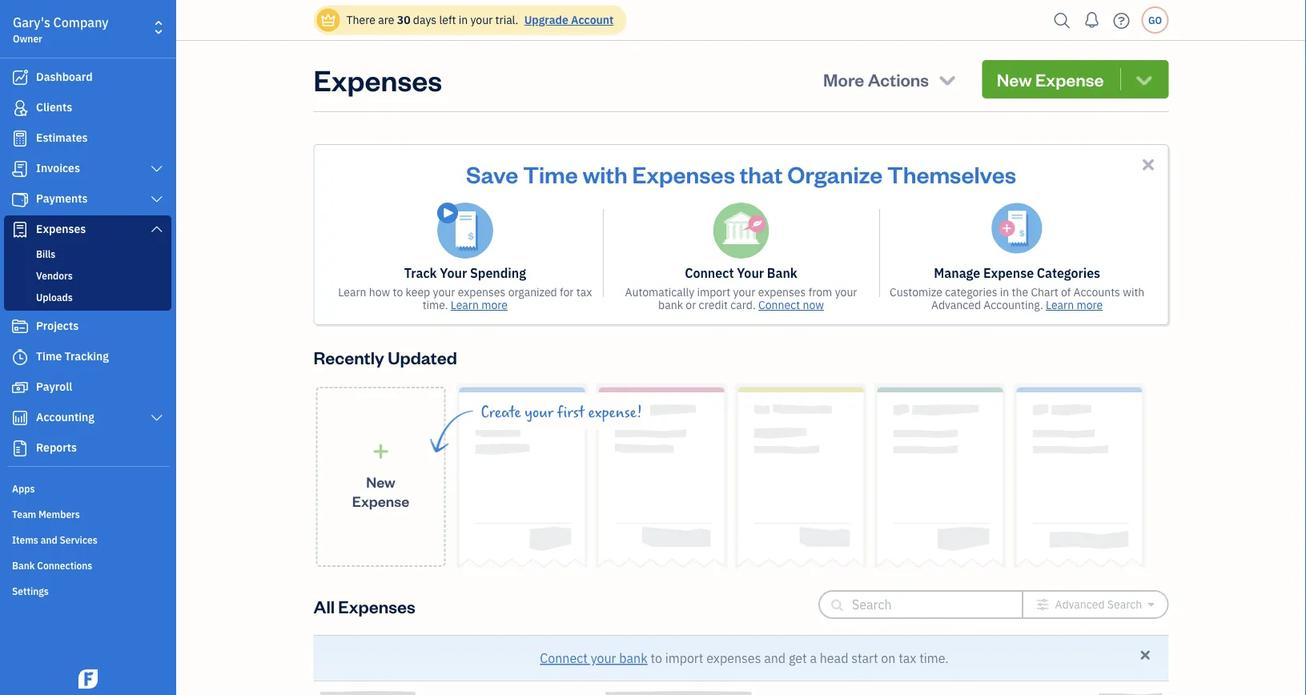 Task type: locate. For each thing, give the bounding box(es) containing it.
new inside the new expense
[[366, 473, 396, 491]]

1 vertical spatial chevron large down image
[[150, 223, 164, 236]]

save
[[466, 159, 519, 189]]

1 chevron large down image from the top
[[150, 193, 164, 206]]

0 vertical spatial new expense
[[997, 68, 1105, 91]]

learn more down categories
[[1046, 298, 1104, 312]]

0 horizontal spatial with
[[583, 159, 628, 189]]

0 vertical spatial new
[[997, 68, 1032, 91]]

chevron large down image for invoices
[[150, 163, 164, 175]]

expenses up the bills
[[36, 222, 86, 236]]

expense
[[1036, 68, 1105, 91], [984, 265, 1034, 282], [352, 492, 410, 511]]

bank inside 'automatically import your expenses from your bank or credit card.'
[[659, 298, 683, 312]]

your up learn how to keep your expenses organized for tax time.
[[440, 265, 467, 282]]

1 horizontal spatial expense
[[984, 265, 1034, 282]]

connections
[[37, 559, 92, 572]]

0 vertical spatial import
[[697, 285, 731, 300]]

chevron large down image for accounting
[[150, 412, 164, 425]]

time right 'save'
[[523, 159, 578, 189]]

connect
[[685, 265, 734, 282], [759, 298, 801, 312], [540, 650, 588, 667]]

time. inside learn how to keep your expenses organized for tax time.
[[423, 298, 448, 312]]

new
[[997, 68, 1032, 91], [366, 473, 396, 491]]

0 horizontal spatial expense
[[352, 492, 410, 511]]

1 learn more from the left
[[451, 298, 508, 312]]

estimates
[[36, 130, 88, 145]]

0 horizontal spatial new
[[366, 473, 396, 491]]

and left 'get' at the right of the page
[[765, 650, 786, 667]]

1 vertical spatial chevron large down image
[[150, 412, 164, 425]]

new expense down plus icon
[[352, 473, 410, 511]]

0 horizontal spatial time.
[[423, 298, 448, 312]]

clients link
[[4, 94, 171, 123]]

invoices
[[36, 161, 80, 175]]

0 horizontal spatial new expense
[[352, 473, 410, 511]]

1 horizontal spatial and
[[765, 650, 786, 667]]

expense down plus icon
[[352, 492, 410, 511]]

to right connect your bank button
[[651, 650, 663, 667]]

card.
[[731, 298, 756, 312]]

time tracking link
[[4, 343, 171, 372]]

manage expense categories image
[[992, 203, 1043, 254]]

and
[[41, 534, 57, 546], [765, 650, 786, 667]]

projects link
[[4, 312, 171, 341]]

2 more from the left
[[1077, 298, 1104, 312]]

new expense button
[[983, 60, 1169, 99]]

customize
[[890, 285, 943, 300]]

import
[[697, 285, 731, 300], [666, 650, 704, 667]]

go to help image
[[1109, 8, 1135, 32]]

2 chevron large down image from the top
[[150, 223, 164, 236]]

to
[[393, 285, 403, 300], [651, 650, 663, 667]]

recently
[[314, 346, 384, 369]]

chevron large down image up expenses link
[[150, 193, 164, 206]]

invoices link
[[4, 155, 171, 183]]

2 learn more from the left
[[1046, 298, 1104, 312]]

learn more down track your spending
[[451, 298, 508, 312]]

more down spending
[[482, 298, 508, 312]]

1 horizontal spatial tax
[[899, 650, 917, 667]]

0 horizontal spatial your
[[440, 265, 467, 282]]

bank up the connect now
[[767, 265, 798, 282]]

learn down categories
[[1046, 298, 1075, 312]]

in right "left"
[[459, 12, 468, 27]]

0 vertical spatial tax
[[577, 285, 592, 300]]

1 your from the left
[[440, 265, 467, 282]]

more for categories
[[1077, 298, 1104, 312]]

expenses left 'from'
[[758, 285, 806, 300]]

1 horizontal spatial time
[[523, 159, 578, 189]]

1 chevron large down image from the top
[[150, 163, 164, 175]]

1 horizontal spatial with
[[1123, 285, 1145, 300]]

more
[[824, 68, 865, 91]]

track your spending
[[404, 265, 526, 282]]

1 vertical spatial new expense
[[352, 473, 410, 511]]

how
[[369, 285, 390, 300]]

dashboard link
[[4, 63, 171, 92]]

0 horizontal spatial learn more
[[451, 298, 508, 312]]

expenses down spending
[[458, 285, 506, 300]]

dashboard
[[36, 69, 93, 84]]

import inside 'automatically import your expenses from your bank or credit card.'
[[697, 285, 731, 300]]

more right of
[[1077, 298, 1104, 312]]

automatically
[[625, 285, 695, 300]]

settings
[[12, 585, 49, 598]]

2 horizontal spatial connect
[[759, 298, 801, 312]]

chart
[[1031, 285, 1059, 300]]

more
[[482, 298, 508, 312], [1077, 298, 1104, 312]]

1 horizontal spatial to
[[651, 650, 663, 667]]

0 vertical spatial time.
[[423, 298, 448, 312]]

your inside learn how to keep your expenses organized for tax time.
[[433, 285, 455, 300]]

spending
[[470, 265, 526, 282]]

learn left how
[[338, 285, 367, 300]]

organize
[[788, 159, 883, 189]]

learn down track your spending
[[451, 298, 479, 312]]

1 horizontal spatial more
[[1077, 298, 1104, 312]]

expenses inside learn how to keep your expenses organized for tax time.
[[458, 285, 506, 300]]

chevron large down image
[[150, 163, 164, 175], [150, 223, 164, 236]]

estimate image
[[10, 131, 30, 147]]

2 horizontal spatial learn
[[1046, 298, 1075, 312]]

to right how
[[393, 285, 403, 300]]

bank connections
[[12, 559, 92, 572]]

payment image
[[10, 191, 30, 208]]

expenses left 'get' at the right of the page
[[707, 650, 761, 667]]

from
[[809, 285, 833, 300]]

1 vertical spatial in
[[1001, 285, 1010, 300]]

connect your bank
[[685, 265, 798, 282]]

of
[[1062, 285, 1071, 300]]

accounting
[[36, 410, 94, 425]]

2 horizontal spatial expense
[[1036, 68, 1105, 91]]

chevron large down image inside payments link
[[150, 193, 164, 206]]

chevron large down image inside 'accounting' link
[[150, 412, 164, 425]]

timer image
[[10, 349, 30, 365]]

1 vertical spatial expense
[[984, 265, 1034, 282]]

apps
[[12, 482, 35, 495]]

project image
[[10, 319, 30, 335]]

time inside main element
[[36, 349, 62, 364]]

projects
[[36, 318, 79, 333]]

items
[[12, 534, 38, 546]]

new right chevrondown image
[[997, 68, 1032, 91]]

expenses
[[458, 285, 506, 300], [758, 285, 806, 300], [707, 650, 761, 667]]

1 vertical spatial with
[[1123, 285, 1145, 300]]

that
[[740, 159, 783, 189]]

vendors
[[36, 269, 73, 282]]

crown image
[[320, 12, 337, 28]]

days
[[413, 12, 437, 27]]

1 vertical spatial import
[[666, 650, 704, 667]]

0 horizontal spatial more
[[482, 298, 508, 312]]

members
[[39, 508, 80, 521]]

owner
[[13, 32, 42, 45]]

money image
[[10, 380, 30, 396]]

keep
[[406, 285, 430, 300]]

chevron large down image
[[150, 193, 164, 206], [150, 412, 164, 425]]

1 horizontal spatial new
[[997, 68, 1032, 91]]

company
[[53, 14, 109, 31]]

1 vertical spatial bank
[[12, 559, 35, 572]]

1 vertical spatial connect
[[759, 298, 801, 312]]

1 vertical spatial tax
[[899, 650, 917, 667]]

expenses
[[314, 60, 442, 98], [632, 159, 735, 189], [36, 222, 86, 236], [338, 595, 416, 618]]

1 vertical spatial new
[[366, 473, 396, 491]]

connect your bank to import expenses and get a head start on tax time.
[[540, 650, 949, 667]]

close image
[[1140, 155, 1158, 174]]

and right items
[[41, 534, 57, 546]]

learn for manage expense categories
[[1046, 298, 1075, 312]]

expenses link
[[4, 216, 171, 244]]

0 vertical spatial time
[[523, 159, 578, 189]]

new down plus icon
[[366, 473, 396, 491]]

new expense
[[997, 68, 1105, 91], [352, 473, 410, 511]]

learn
[[338, 285, 367, 300], [451, 298, 479, 312], [1046, 298, 1075, 312]]

0 vertical spatial expense
[[1036, 68, 1105, 91]]

1 horizontal spatial your
[[737, 265, 764, 282]]

1 horizontal spatial connect
[[685, 265, 734, 282]]

reports
[[36, 440, 77, 455]]

dashboard image
[[10, 70, 30, 86]]

payroll link
[[4, 373, 171, 402]]

expense for manage expense categories image
[[984, 265, 1034, 282]]

new expense inside new expense button
[[997, 68, 1105, 91]]

0 horizontal spatial in
[[459, 12, 468, 27]]

more actions button
[[809, 60, 973, 99]]

bank down items
[[12, 559, 35, 572]]

for
[[560, 285, 574, 300]]

expense down search icon
[[1036, 68, 1105, 91]]

0 horizontal spatial connect
[[540, 650, 588, 667]]

head
[[820, 650, 849, 667]]

team members link
[[4, 502, 171, 526]]

new expense down search icon
[[997, 68, 1105, 91]]

0 vertical spatial bank
[[767, 265, 798, 282]]

chevron large down image for expenses
[[150, 223, 164, 236]]

client image
[[10, 100, 30, 116]]

0 horizontal spatial to
[[393, 285, 403, 300]]

1 more from the left
[[482, 298, 508, 312]]

chevron large down image up payments link at the top of page
[[150, 163, 164, 175]]

save time with expenses that organize themselves
[[466, 159, 1017, 189]]

chevron large down image inside invoices link
[[150, 163, 164, 175]]

2 vertical spatial connect
[[540, 650, 588, 667]]

2 chevron large down image from the top
[[150, 412, 164, 425]]

tracking
[[65, 349, 109, 364]]

are
[[378, 12, 395, 27]]

with
[[583, 159, 628, 189], [1123, 285, 1145, 300]]

0 vertical spatial connect
[[685, 265, 734, 282]]

tax right on
[[899, 650, 917, 667]]

0 vertical spatial and
[[41, 534, 57, 546]]

0 horizontal spatial time
[[36, 349, 62, 364]]

1 horizontal spatial learn
[[451, 298, 479, 312]]

expenses right all
[[338, 595, 416, 618]]

chevron large down image up bills link in the top left of the page
[[150, 223, 164, 236]]

bank
[[659, 298, 683, 312], [620, 650, 648, 667]]

your for track
[[440, 265, 467, 282]]

in left the
[[1001, 285, 1010, 300]]

0 horizontal spatial learn
[[338, 285, 367, 300]]

1 horizontal spatial learn more
[[1046, 298, 1104, 312]]

0 horizontal spatial and
[[41, 534, 57, 546]]

2 your from the left
[[737, 265, 764, 282]]

30
[[397, 12, 411, 27]]

0 vertical spatial chevron large down image
[[150, 163, 164, 175]]

1 vertical spatial time
[[36, 349, 62, 364]]

your up 'automatically import your expenses from your bank or credit card.'
[[737, 265, 764, 282]]

0 horizontal spatial tax
[[577, 285, 592, 300]]

time. down the "track"
[[423, 298, 448, 312]]

expenses inside main element
[[36, 222, 86, 236]]

time right timer image
[[36, 349, 62, 364]]

0 vertical spatial chevron large down image
[[150, 193, 164, 206]]

1 vertical spatial bank
[[620, 650, 648, 667]]

2 vertical spatial expense
[[352, 492, 410, 511]]

in
[[459, 12, 468, 27], [1001, 285, 1010, 300]]

chevron large down image down payroll link
[[150, 412, 164, 425]]

1 horizontal spatial in
[[1001, 285, 1010, 300]]

more for spending
[[482, 298, 508, 312]]

connect now
[[759, 298, 824, 312]]

connect for connect your bank
[[685, 265, 734, 282]]

bank inside main element
[[12, 559, 35, 572]]

expense up the
[[984, 265, 1034, 282]]

track
[[404, 265, 437, 282]]

1 horizontal spatial time.
[[920, 650, 949, 667]]

0 horizontal spatial bank
[[620, 650, 648, 667]]

1 horizontal spatial new expense
[[997, 68, 1105, 91]]

0 vertical spatial in
[[459, 12, 468, 27]]

0 vertical spatial bank
[[659, 298, 683, 312]]

tax right for
[[577, 285, 592, 300]]

time
[[523, 159, 578, 189], [36, 349, 62, 364]]

1 horizontal spatial bank
[[659, 298, 683, 312]]

categories
[[1037, 265, 1101, 282]]

time. right on
[[920, 650, 949, 667]]

0 vertical spatial to
[[393, 285, 403, 300]]

0 horizontal spatial bank
[[12, 559, 35, 572]]



Task type: vqa. For each thing, say whether or not it's contained in the screenshot.


Task type: describe. For each thing, give the bounding box(es) containing it.
with inside the customize categories in the chart of accounts with advanced accounting.
[[1123, 285, 1145, 300]]

all
[[314, 595, 335, 618]]

expense for plus icon
[[352, 492, 410, 511]]

organized
[[508, 285, 557, 300]]

now
[[803, 298, 824, 312]]

invoice image
[[10, 161, 30, 177]]

more actions
[[824, 68, 929, 91]]

payments link
[[4, 185, 171, 214]]

your for connect
[[737, 265, 764, 282]]

recently updated
[[314, 346, 457, 369]]

accounting link
[[4, 404, 171, 433]]

team
[[12, 508, 36, 521]]

account
[[571, 12, 614, 27]]

automatically import your expenses from your bank or credit card.
[[625, 285, 858, 312]]

on
[[882, 650, 896, 667]]

estimates link
[[4, 124, 171, 153]]

plus image
[[372, 443, 390, 460]]

bills
[[36, 248, 55, 260]]

1 horizontal spatial bank
[[767, 265, 798, 282]]

clients
[[36, 100, 72, 115]]

credit
[[699, 298, 728, 312]]

expense!
[[589, 404, 643, 421]]

close image
[[1139, 648, 1153, 663]]

manage expense categories
[[934, 265, 1101, 282]]

connect for connect now
[[759, 298, 801, 312]]

there
[[347, 12, 376, 27]]

freshbooks image
[[75, 670, 101, 689]]

actions
[[868, 68, 929, 91]]

tax inside learn how to keep your expenses organized for tax time.
[[577, 285, 592, 300]]

customize categories in the chart of accounts with advanced accounting.
[[890, 285, 1145, 312]]

manage
[[934, 265, 981, 282]]

and inside main element
[[41, 534, 57, 546]]

1 vertical spatial time.
[[920, 650, 949, 667]]

to inside learn how to keep your expenses organized for tax time.
[[393, 285, 403, 300]]

learn inside learn how to keep your expenses organized for tax time.
[[338, 285, 367, 300]]

updated
[[388, 346, 457, 369]]

uploads link
[[7, 288, 168, 307]]

gary's
[[13, 14, 50, 31]]

items and services link
[[4, 527, 171, 551]]

team members
[[12, 508, 80, 521]]

reports link
[[4, 434, 171, 463]]

create
[[481, 404, 521, 421]]

apps link
[[4, 476, 171, 500]]

bank connections link
[[4, 553, 171, 577]]

expense image
[[10, 222, 30, 238]]

chevron large down image for payments
[[150, 193, 164, 206]]

payroll
[[36, 379, 72, 394]]

expense inside button
[[1036, 68, 1105, 91]]

chart image
[[10, 410, 30, 426]]

report image
[[10, 441, 30, 457]]

expenses left that at the top of page
[[632, 159, 735, 189]]

first
[[557, 404, 585, 421]]

go button
[[1142, 6, 1169, 34]]

learn more for categories
[[1046, 298, 1104, 312]]

time tracking
[[36, 349, 109, 364]]

gary's company owner
[[13, 14, 109, 45]]

learn how to keep your expenses organized for tax time.
[[338, 285, 592, 312]]

start
[[852, 650, 879, 667]]

0 vertical spatial with
[[583, 159, 628, 189]]

get
[[789, 650, 807, 667]]

there are 30 days left in your trial. upgrade account
[[347, 12, 614, 27]]

new inside button
[[997, 68, 1032, 91]]

chevrondown image
[[1134, 68, 1156, 91]]

expenses inside 'automatically import your expenses from your bank or credit card.'
[[758, 285, 806, 300]]

all expenses
[[314, 595, 416, 618]]

notifications image
[[1080, 4, 1105, 36]]

settings link
[[4, 578, 171, 603]]

upgrade account link
[[521, 12, 614, 27]]

new expense link
[[316, 387, 446, 567]]

categories
[[946, 285, 998, 300]]

new expense inside new expense link
[[352, 473, 410, 511]]

trial.
[[496, 12, 519, 27]]

search image
[[1050, 8, 1076, 32]]

accounts
[[1074, 285, 1121, 300]]

main element
[[0, 0, 216, 695]]

1 vertical spatial to
[[651, 650, 663, 667]]

Search text field
[[852, 592, 997, 618]]

learn more for spending
[[451, 298, 508, 312]]

payments
[[36, 191, 88, 206]]

services
[[60, 534, 98, 546]]

chevrondown image
[[937, 68, 959, 91]]

expenses for organized
[[458, 285, 506, 300]]

connect your bank button
[[540, 649, 648, 668]]

accounting.
[[984, 298, 1044, 312]]

in inside the customize categories in the chart of accounts with advanced accounting.
[[1001, 285, 1010, 300]]

track your spending image
[[437, 203, 493, 259]]

1 vertical spatial and
[[765, 650, 786, 667]]

create your first expense!
[[481, 404, 643, 421]]

uploads
[[36, 291, 73, 304]]

themselves
[[888, 159, 1017, 189]]

learn for track your spending
[[451, 298, 479, 312]]

items and services
[[12, 534, 98, 546]]

upgrade
[[525, 12, 569, 27]]

expenses down are
[[314, 60, 442, 98]]

connect your bank image
[[713, 203, 770, 259]]

new expense button
[[983, 60, 1169, 99]]

a
[[810, 650, 817, 667]]

or
[[686, 298, 696, 312]]

expenses for and
[[707, 650, 761, 667]]

advanced
[[932, 298, 982, 312]]

go
[[1149, 14, 1163, 26]]



